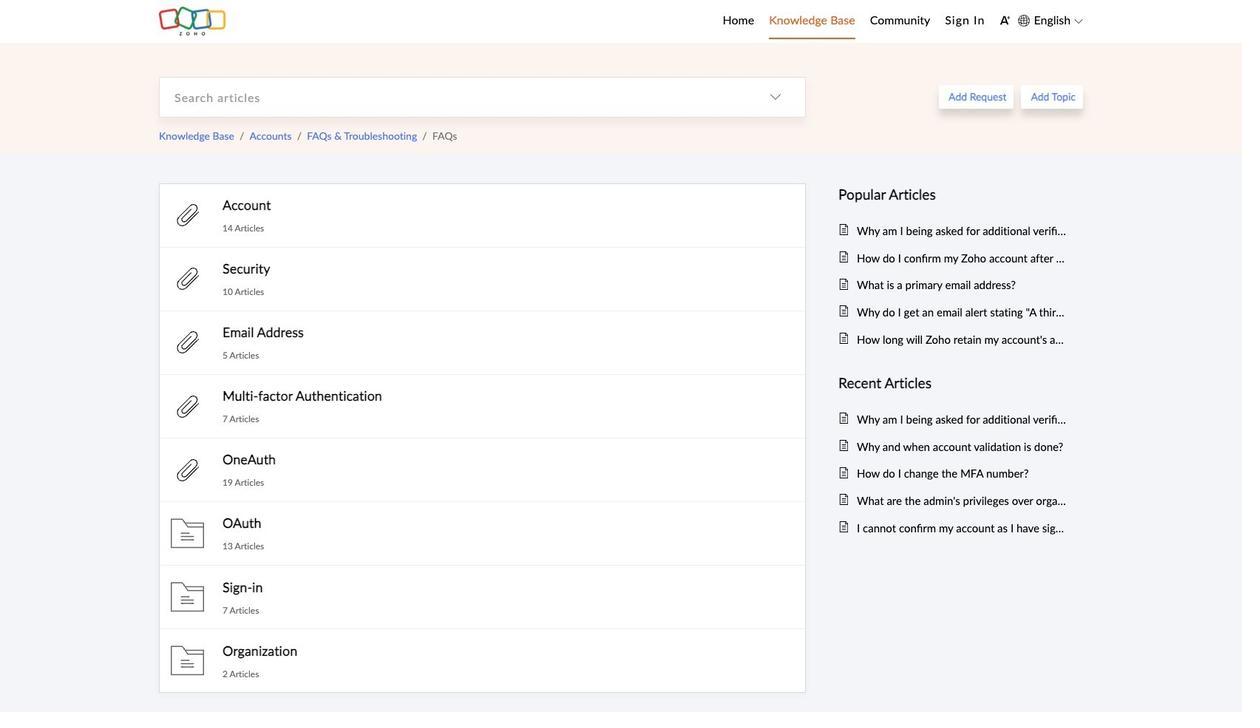 Task type: locate. For each thing, give the bounding box(es) containing it.
2 heading from the top
[[838, 372, 1068, 394]]

1 vertical spatial heading
[[838, 372, 1068, 394]]

choose category element
[[746, 77, 805, 117]]

choose category image
[[770, 91, 782, 103]]

0 vertical spatial heading
[[838, 183, 1068, 206]]

user preference element
[[1000, 10, 1011, 33]]

heading
[[838, 183, 1068, 206], [838, 372, 1068, 394]]



Task type: vqa. For each thing, say whether or not it's contained in the screenshot.
2nd HEADING from the bottom
yes



Task type: describe. For each thing, give the bounding box(es) containing it.
1 heading from the top
[[838, 183, 1068, 206]]

choose languages element
[[1018, 11, 1083, 30]]

user preference image
[[1000, 15, 1011, 26]]

Search articles field
[[160, 77, 746, 117]]



